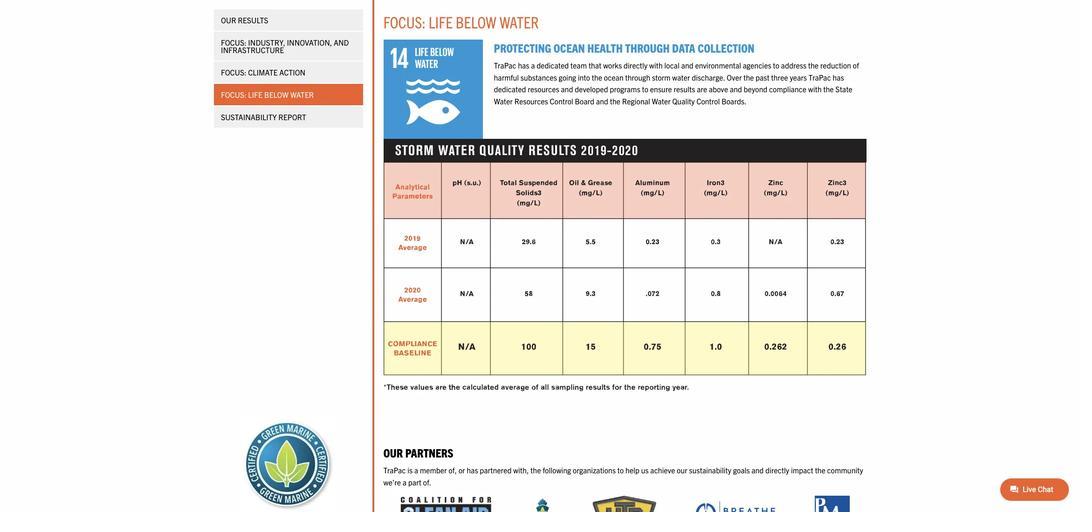 Task type: describe. For each thing, give the bounding box(es) containing it.
are
[[697, 85, 708, 94]]

trapac has a dedicated team that works directly with local and environmental agencies to address the reduction of harmful substances going into the ocean through storm water discharge. over the past three years trapac has dedicated resources and developed programs to ensure results are above and beyond compliance with the state water resources control board and the regional water quality control boards.
[[494, 61, 860, 106]]

us
[[642, 466, 649, 475]]

above
[[709, 85, 729, 94]]

water
[[673, 73, 691, 82]]

ensure
[[651, 85, 672, 94]]

over
[[727, 73, 742, 82]]

climate
[[248, 68, 278, 77]]

part
[[409, 478, 422, 487]]

ocean
[[604, 73, 624, 82]]

with,
[[514, 466, 529, 475]]

three
[[772, 73, 789, 82]]

the left the state on the top of the page
[[824, 85, 834, 94]]

1 vertical spatial to
[[643, 85, 649, 94]]

industry,
[[248, 38, 285, 47]]

data
[[673, 40, 696, 55]]

trapac for trapac is a member of, or has partnered with, the following organizations to help us achieve our sustainability goals and directly impact the community we're a part of.
[[384, 466, 406, 475]]

through
[[626, 73, 651, 82]]

infrastructure
[[221, 45, 284, 55]]

protecting
[[494, 40, 552, 55]]

partnered
[[480, 466, 512, 475]]

2 horizontal spatial trapac
[[809, 73, 832, 82]]

focus: for focus: life below water 'link'
[[221, 90, 246, 99]]

focus: life below water inside 'link'
[[221, 90, 314, 99]]

1 water from the left
[[494, 96, 513, 106]]

0 vertical spatial has
[[518, 61, 530, 70]]

our results link
[[214, 9, 363, 31]]

the down programs at the top of the page
[[610, 96, 621, 106]]

to inside trapac is a member of, or has partnered with, the following organizations to help us achieve our sustainability goals and directly impact the community we're a part of.
[[618, 466, 624, 475]]

life inside 'link'
[[248, 90, 262, 99]]

works
[[604, 61, 622, 70]]

address
[[782, 61, 807, 70]]

sustainability
[[221, 112, 277, 122]]

0 horizontal spatial with
[[650, 61, 663, 70]]

agencies
[[743, 61, 772, 70]]

focus: life below water link
[[214, 84, 363, 105]]

our results
[[221, 15, 268, 25]]

goals
[[734, 466, 750, 475]]

trapac for trapac has a dedicated team that works directly with local and environmental agencies to address the reduction of harmful substances going into the ocean through storm water discharge. over the past three years trapac has dedicated resources and developed programs to ensure results are above and beyond compliance with the state water resources control board and the regional water quality control boards.
[[494, 61, 517, 70]]

the right impact
[[816, 466, 826, 475]]

help
[[626, 466, 640, 475]]

discharge.
[[692, 73, 726, 82]]

community
[[828, 466, 864, 475]]

our for our results
[[221, 15, 236, 25]]

directly inside trapac is a member of, or has partnered with, the following organizations to help us achieve our sustainability goals and directly impact the community we're a part of.
[[766, 466, 790, 475]]

impact
[[792, 466, 814, 475]]

quality
[[673, 96, 695, 106]]

report
[[278, 112, 306, 122]]

water inside 'link'
[[290, 90, 314, 99]]

of.
[[423, 478, 432, 487]]

and inside trapac is a member of, or has partnered with, the following organizations to help us achieve our sustainability goals and directly impact the community we're a part of.
[[752, 466, 764, 475]]

0 vertical spatial below
[[456, 12, 497, 32]]

that
[[589, 61, 602, 70]]



Task type: locate. For each thing, give the bounding box(es) containing it.
0 vertical spatial directly
[[624, 61, 648, 70]]

2 vertical spatial trapac
[[384, 466, 406, 475]]

a for dedicated
[[531, 61, 535, 70]]

and up water
[[682, 61, 694, 70]]

focus: climate action link
[[214, 62, 363, 83]]

to left 'help'
[[618, 466, 624, 475]]

1 horizontal spatial a
[[415, 466, 419, 475]]

0 horizontal spatial has
[[467, 466, 478, 475]]

2 control from the left
[[697, 96, 720, 106]]

and
[[334, 38, 349, 47]]

1 vertical spatial with
[[809, 85, 822, 94]]

has inside trapac is a member of, or has partnered with, the following organizations to help us achieve our sustainability goals and directly impact the community we're a part of.
[[467, 466, 478, 475]]

trapac is a member of, or has partnered with, the following organizations to help us achieve our sustainability goals and directly impact the community we're a part of.
[[384, 466, 864, 487]]

a left 'part'
[[403, 478, 407, 487]]

and down over
[[730, 85, 743, 94]]

to up three
[[774, 61, 780, 70]]

trapac
[[494, 61, 517, 70], [809, 73, 832, 82], [384, 466, 406, 475]]

to
[[774, 61, 780, 70], [643, 85, 649, 94], [618, 466, 624, 475]]

trapac up harmful
[[494, 61, 517, 70]]

2 horizontal spatial a
[[531, 61, 535, 70]]

protecting ocean health through data collection
[[494, 40, 755, 55]]

reduction
[[821, 61, 852, 70]]

through
[[626, 40, 670, 55]]

0 vertical spatial focus: life below water
[[384, 12, 539, 32]]

0 horizontal spatial control
[[550, 96, 574, 106]]

focus: for focus: climate action link
[[221, 68, 246, 77]]

below
[[456, 12, 497, 32], [264, 90, 289, 99]]

1 horizontal spatial below
[[456, 12, 497, 32]]

the right the with,
[[531, 466, 541, 475]]

1 vertical spatial life
[[248, 90, 262, 99]]

boards.
[[722, 96, 747, 106]]

0 vertical spatial with
[[650, 61, 663, 70]]

trapac inside trapac is a member of, or has partnered with, the following organizations to help us achieve our sustainability goals and directly impact the community we're a part of.
[[384, 466, 406, 475]]

compliance
[[770, 85, 807, 94]]

dedicated down harmful
[[494, 85, 527, 94]]

0 horizontal spatial dedicated
[[494, 85, 527, 94]]

state
[[836, 85, 853, 94]]

trapac up we're
[[384, 466, 406, 475]]

programs
[[610, 85, 641, 94]]

directly up through
[[624, 61, 648, 70]]

our for our partners
[[384, 446, 403, 461]]

0 vertical spatial life
[[429, 12, 453, 32]]

with up storm
[[650, 61, 663, 70]]

0 horizontal spatial to
[[618, 466, 624, 475]]

the up beyond
[[744, 73, 755, 82]]

2 vertical spatial has
[[467, 466, 478, 475]]

1 vertical spatial below
[[264, 90, 289, 99]]

1 vertical spatial trapac
[[809, 73, 832, 82]]

1 vertical spatial has
[[833, 73, 845, 82]]

focus: inside 'link'
[[221, 90, 246, 99]]

our partners
[[384, 446, 454, 461]]

0 horizontal spatial water
[[290, 90, 314, 99]]

we're
[[384, 478, 401, 487]]

directly inside trapac has a dedicated team that works directly with local and environmental agencies to address the reduction of harmful substances going into the ocean through storm water discharge. over the past three years trapac has dedicated resources and developed programs to ensure results are above and beyond compliance with the state water resources control board and the regional water quality control boards.
[[624, 61, 648, 70]]

a right is
[[415, 466, 419, 475]]

1 horizontal spatial directly
[[766, 466, 790, 475]]

2 horizontal spatial has
[[833, 73, 845, 82]]

sustainability
[[690, 466, 732, 475]]

1 horizontal spatial focus: life below water
[[384, 12, 539, 32]]

life
[[429, 12, 453, 32], [248, 90, 262, 99]]

0 horizontal spatial our
[[221, 15, 236, 25]]

or
[[459, 466, 465, 475]]

and right goals
[[752, 466, 764, 475]]

1 horizontal spatial has
[[518, 61, 530, 70]]

2 vertical spatial to
[[618, 466, 624, 475]]

environmental
[[696, 61, 742, 70]]

1 vertical spatial a
[[415, 466, 419, 475]]

2 vertical spatial a
[[403, 478, 407, 487]]

team
[[571, 61, 587, 70]]

1 control from the left
[[550, 96, 574, 106]]

has right or
[[467, 466, 478, 475]]

focus: climate action
[[221, 68, 305, 77]]

0 vertical spatial trapac
[[494, 61, 517, 70]]

action
[[279, 68, 305, 77]]

0 horizontal spatial below
[[264, 90, 289, 99]]

dedicated up the substances
[[537, 61, 569, 70]]

water
[[494, 96, 513, 106], [652, 96, 671, 106]]

collection
[[698, 40, 755, 55]]

substances
[[521, 73, 557, 82]]

has down protecting
[[518, 61, 530, 70]]

water down harmful
[[494, 96, 513, 106]]

of,
[[449, 466, 457, 475]]

water
[[500, 12, 539, 32], [290, 90, 314, 99]]

focus: inside focus: industry, innovation, and infrastructure
[[221, 38, 246, 47]]

0 vertical spatial to
[[774, 61, 780, 70]]

board
[[575, 96, 595, 106]]

our up we're
[[384, 446, 403, 461]]

a up the substances
[[531, 61, 535, 70]]

water down 'action'
[[290, 90, 314, 99]]

1 vertical spatial water
[[290, 90, 314, 99]]

0 horizontal spatial directly
[[624, 61, 648, 70]]

and
[[682, 61, 694, 70], [561, 85, 574, 94], [730, 85, 743, 94], [597, 96, 609, 106], [752, 466, 764, 475]]

2 horizontal spatial to
[[774, 61, 780, 70]]

and down going
[[561, 85, 574, 94]]

our
[[677, 466, 688, 475]]

the
[[809, 61, 819, 70], [592, 73, 603, 82], [744, 73, 755, 82], [824, 85, 834, 94], [610, 96, 621, 106], [531, 466, 541, 475], [816, 466, 826, 475]]

developed
[[575, 85, 609, 94]]

storm
[[653, 73, 671, 82]]

of
[[854, 61, 860, 70]]

below inside 'link'
[[264, 90, 289, 99]]

focus:
[[384, 12, 426, 32], [221, 38, 246, 47], [221, 68, 246, 77], [221, 90, 246, 99]]

focus: life below water
[[384, 12, 539, 32], [221, 90, 314, 99]]

and down developed
[[597, 96, 609, 106]]

dedicated
[[537, 61, 569, 70], [494, 85, 527, 94]]

1 horizontal spatial with
[[809, 85, 822, 94]]

ocean
[[554, 40, 585, 55]]

a inside trapac has a dedicated team that works directly with local and environmental agencies to address the reduction of harmful substances going into the ocean through storm water discharge. over the past three years trapac has dedicated resources and developed programs to ensure results are above and beyond compliance with the state water resources control board and the regional water quality control boards.
[[531, 61, 535, 70]]

1 horizontal spatial trapac
[[494, 61, 517, 70]]

0 horizontal spatial trapac
[[384, 466, 406, 475]]

focus: industry, innovation, and infrastructure link
[[214, 32, 363, 61]]

water up protecting
[[500, 12, 539, 32]]

1 horizontal spatial water
[[500, 12, 539, 32]]

with
[[650, 61, 663, 70], [809, 85, 822, 94]]

control
[[550, 96, 574, 106], [697, 96, 720, 106]]

member
[[420, 466, 447, 475]]

results
[[674, 85, 696, 94]]

is
[[408, 466, 413, 475]]

to down through
[[643, 85, 649, 94]]

1 horizontal spatial water
[[652, 96, 671, 106]]

innovation,
[[287, 38, 332, 47]]

control down are
[[697, 96, 720, 106]]

partners
[[406, 446, 454, 461]]

1 vertical spatial focus: life below water
[[221, 90, 314, 99]]

our
[[221, 15, 236, 25], [384, 446, 403, 461]]

resources
[[515, 96, 549, 106]]

1 vertical spatial dedicated
[[494, 85, 527, 94]]

directly
[[624, 61, 648, 70], [766, 466, 790, 475]]

sustainability report
[[221, 112, 306, 122]]

our left the results
[[221, 15, 236, 25]]

0 horizontal spatial a
[[403, 478, 407, 487]]

0 vertical spatial a
[[531, 61, 535, 70]]

control down the resources
[[550, 96, 574, 106]]

going
[[559, 73, 577, 82]]

water down ensure
[[652, 96, 671, 106]]

0 vertical spatial dedicated
[[537, 61, 569, 70]]

local
[[665, 61, 680, 70]]

regional
[[623, 96, 651, 106]]

into
[[578, 73, 591, 82]]

the right the 'address'
[[809, 61, 819, 70]]

harmful
[[494, 73, 519, 82]]

0 horizontal spatial focus: life below water
[[221, 90, 314, 99]]

past
[[756, 73, 770, 82]]

health
[[588, 40, 623, 55]]

0 horizontal spatial life
[[248, 90, 262, 99]]

the down that
[[592, 73, 603, 82]]

1 horizontal spatial to
[[643, 85, 649, 94]]

2 water from the left
[[652, 96, 671, 106]]

organizations
[[573, 466, 616, 475]]

beyond
[[744, 85, 768, 94]]

focus: for the focus: industry, innovation, and infrastructure link
[[221, 38, 246, 47]]

0 vertical spatial water
[[500, 12, 539, 32]]

sustainability report link
[[214, 106, 363, 128]]

1 horizontal spatial dedicated
[[537, 61, 569, 70]]

1 horizontal spatial control
[[697, 96, 720, 106]]

following
[[543, 466, 572, 475]]

focus: industry, innovation, and infrastructure
[[221, 38, 349, 55]]

0 vertical spatial our
[[221, 15, 236, 25]]

1 vertical spatial directly
[[766, 466, 790, 475]]

1 horizontal spatial life
[[429, 12, 453, 32]]

years
[[790, 73, 808, 82]]

1 horizontal spatial our
[[384, 446, 403, 461]]

resources
[[528, 85, 560, 94]]

a for member
[[415, 466, 419, 475]]

with right compliance
[[809, 85, 822, 94]]

results
[[238, 15, 268, 25]]

trapac down "reduction"
[[809, 73, 832, 82]]

achieve
[[651, 466, 676, 475]]

0 horizontal spatial water
[[494, 96, 513, 106]]

1 vertical spatial our
[[384, 446, 403, 461]]

directly left impact
[[766, 466, 790, 475]]

has down "reduction"
[[833, 73, 845, 82]]

has
[[518, 61, 530, 70], [833, 73, 845, 82], [467, 466, 478, 475]]



Task type: vqa. For each thing, say whether or not it's contained in the screenshot.
our
yes



